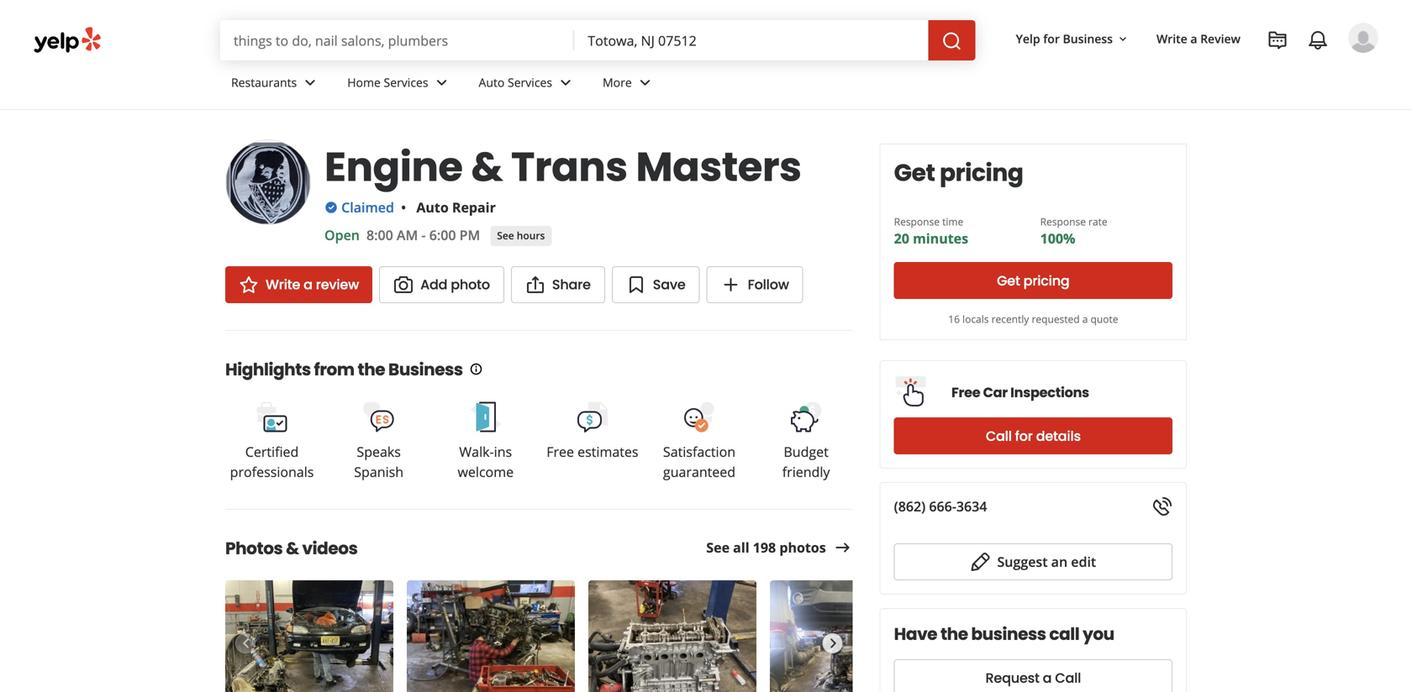 Task type: locate. For each thing, give the bounding box(es) containing it.
24 chevron down v2 image
[[300, 73, 321, 93], [432, 73, 452, 93]]

1 horizontal spatial 24 chevron down v2 image
[[635, 73, 656, 93]]

save button
[[612, 267, 700, 304]]

0 horizontal spatial photo of engine & trans masters - pompton lakes, nj, us. image
[[225, 581, 394, 693]]

24 chevron down v2 image right auto services at the left of the page
[[556, 73, 576, 93]]

response up 20
[[894, 215, 940, 229]]

1 horizontal spatial call
[[1055, 669, 1081, 688]]

0 vertical spatial business
[[1063, 31, 1113, 47]]

24 chevron down v2 image inside the restaurants link
[[300, 73, 321, 93]]

get up the response time 20 minutes
[[894, 156, 935, 190]]

0 horizontal spatial write
[[266, 275, 300, 294]]

0 horizontal spatial the
[[358, 358, 385, 382]]

a for review
[[304, 275, 313, 294]]

0 vertical spatial for
[[1044, 31, 1060, 47]]

free left estimates at left bottom
[[547, 443, 574, 461]]

get pricing
[[894, 156, 1024, 190], [997, 272, 1070, 291]]

1 vertical spatial free
[[547, 443, 574, 461]]

20
[[894, 230, 910, 248]]

response
[[894, 215, 940, 229], [1041, 215, 1086, 229]]

services inside "link"
[[384, 74, 428, 90]]

hours
[[517, 229, 545, 243]]

2 horizontal spatial photo of engine & trans masters - pompton lakes, nj, us. image
[[589, 581, 757, 693]]

see left all
[[707, 539, 730, 557]]

pricing inside 'button'
[[1024, 272, 1070, 291]]

edit
[[1071, 553, 1097, 571]]

1 vertical spatial get pricing
[[997, 272, 1070, 291]]

0 horizontal spatial call
[[986, 427, 1012, 446]]

business inside yelp for business button
[[1063, 31, 1113, 47]]

1 vertical spatial auto
[[416, 198, 449, 217]]

locals
[[963, 312, 989, 326]]

1 response from the left
[[894, 215, 940, 229]]

notifications image
[[1308, 30, 1329, 50]]

0 horizontal spatial 24 chevron down v2 image
[[556, 73, 576, 93]]

for for call
[[1015, 427, 1033, 446]]

request a call
[[986, 669, 1081, 688]]

highlights
[[225, 358, 311, 382]]

add
[[420, 275, 448, 294]]

a left review
[[304, 275, 313, 294]]

get pricing inside 'button'
[[997, 272, 1070, 291]]

24 chevron down v2 image for home services
[[432, 73, 452, 93]]

business
[[972, 623, 1046, 647]]

2 response from the left
[[1041, 215, 1086, 229]]

photo of engine & trans masters - pompton lakes, nj, us. image
[[225, 581, 394, 693], [407, 581, 575, 693], [589, 581, 757, 693]]

24 save outline v2 image
[[626, 275, 646, 295]]

24 chevron down v2 image right the home services
[[432, 73, 452, 93]]

ins
[[494, 443, 512, 461]]

address, neighborhood, city, state or zip text field
[[575, 20, 929, 61]]

1 horizontal spatial 24 chevron down v2 image
[[432, 73, 452, 93]]

(862) 666-3634
[[894, 498, 988, 516]]

get pricing up '16 locals recently requested a quote'
[[997, 272, 1070, 291]]

services for home services
[[384, 74, 428, 90]]

from
[[314, 358, 355, 382]]

24 chevron down v2 image
[[556, 73, 576, 93], [635, 73, 656, 93]]

call down call
[[1055, 669, 1081, 688]]

see
[[497, 229, 514, 243], [707, 539, 730, 557]]

free left car
[[952, 383, 981, 402]]

0 horizontal spatial free
[[547, 443, 574, 461]]

open 8:00 am - 6:00 pm
[[325, 226, 480, 244]]

1 vertical spatial see
[[707, 539, 730, 557]]

response inside response rate 100%
[[1041, 215, 1086, 229]]

1 services from the left
[[384, 74, 428, 90]]

minutes
[[913, 230, 969, 248]]

1 horizontal spatial auto
[[479, 74, 505, 90]]

time
[[943, 215, 964, 229]]

budget
[[784, 443, 829, 461]]

business up speaks_spanish image
[[389, 358, 463, 382]]

speaks
[[357, 443, 401, 461]]

get pricing up time in the top right of the page
[[894, 156, 1024, 190]]

free for free estimates
[[547, 443, 574, 461]]

1 none field from the left
[[220, 20, 575, 61]]

0 vertical spatial free
[[952, 383, 981, 402]]

2 24 chevron down v2 image from the left
[[635, 73, 656, 93]]

details
[[1037, 427, 1081, 446]]

3 photo of engine & trans masters - pompton lakes, nj, us. image from the left
[[589, 581, 757, 693]]

business categories element
[[218, 61, 1379, 109]]

16
[[949, 312, 960, 326]]

1 horizontal spatial for
[[1044, 31, 1060, 47]]

0 vertical spatial see
[[497, 229, 514, 243]]

1 24 chevron down v2 image from the left
[[300, 73, 321, 93]]

24 arrow right v2 image
[[833, 538, 853, 559]]

business left 16 chevron down v2 "icon"
[[1063, 31, 1113, 47]]

1 vertical spatial the
[[941, 623, 968, 647]]

next image
[[824, 634, 842, 654]]

gary o. image
[[1349, 23, 1379, 53]]

write left review on the top of the page
[[1157, 31, 1188, 47]]

0 vertical spatial the
[[358, 358, 385, 382]]

0 horizontal spatial business
[[389, 358, 463, 382]]

24 chevron down v2 image for auto services
[[556, 73, 576, 93]]

1 vertical spatial for
[[1015, 427, 1033, 446]]

business
[[1063, 31, 1113, 47], [389, 358, 463, 382]]

1 horizontal spatial write
[[1157, 31, 1188, 47]]

free
[[952, 383, 981, 402], [547, 443, 574, 461]]

0 vertical spatial auto
[[479, 74, 505, 90]]

24 chevron down v2 image right more
[[635, 73, 656, 93]]

auto repair
[[416, 198, 496, 217]]

0 vertical spatial call
[[986, 427, 1012, 446]]

1 horizontal spatial see
[[707, 539, 730, 557]]

0 horizontal spatial services
[[384, 74, 428, 90]]

write a review
[[266, 275, 359, 294]]

0 horizontal spatial get
[[894, 156, 935, 190]]

24 share v2 image
[[525, 275, 546, 295]]

see left hours
[[497, 229, 514, 243]]

1 horizontal spatial photo of engine & trans masters - pompton lakes, nj, us. image
[[407, 581, 575, 693]]

1 horizontal spatial get
[[997, 272, 1021, 291]]

budget_friendly image
[[790, 401, 823, 434]]

the
[[358, 358, 385, 382], [941, 623, 968, 647]]

1 vertical spatial write
[[266, 275, 300, 294]]

24 chevron down v2 image right restaurants
[[300, 73, 321, 93]]

engine & trans masters
[[325, 139, 802, 195]]

& up repair
[[471, 139, 503, 195]]

2 none field from the left
[[575, 20, 929, 61]]

am
[[397, 226, 418, 244]]

1 horizontal spatial services
[[508, 74, 552, 90]]

pricing up time in the top right of the page
[[940, 156, 1024, 190]]

walk_ins_welcome image
[[469, 401, 503, 434]]

get
[[894, 156, 935, 190], [997, 272, 1021, 291]]

photos
[[780, 539, 826, 557]]

pricing up the requested
[[1024, 272, 1070, 291]]

& for trans
[[471, 139, 503, 195]]

None search field
[[220, 20, 976, 61]]

auto services
[[479, 74, 552, 90]]

photo
[[451, 275, 490, 294]]

follow
[[748, 275, 789, 294]]

-
[[422, 226, 426, 244]]

1 photo of engine & trans masters - pompton lakes, nj, us. image from the left
[[225, 581, 394, 693]]

write for write a review
[[266, 275, 300, 294]]

a right "request" on the bottom right
[[1043, 669, 1052, 688]]

you
[[1083, 623, 1115, 647]]

pricing
[[940, 156, 1024, 190], [1024, 272, 1070, 291]]

call for details
[[986, 427, 1081, 446]]

2 services from the left
[[508, 74, 552, 90]]

0 horizontal spatial for
[[1015, 427, 1033, 446]]

0 horizontal spatial 24 chevron down v2 image
[[300, 73, 321, 93]]

a inside button
[[1043, 669, 1052, 688]]

1 24 chevron down v2 image from the left
[[556, 73, 576, 93]]

1 horizontal spatial &
[[471, 139, 503, 195]]

see for see hours
[[497, 229, 514, 243]]

for inside user actions element
[[1044, 31, 1060, 47]]

for left details
[[1015, 427, 1033, 446]]

response inside the response time 20 minutes
[[894, 215, 940, 229]]

0 horizontal spatial see
[[497, 229, 514, 243]]

0 horizontal spatial auto
[[416, 198, 449, 217]]

estimates
[[578, 443, 639, 461]]

info icon image
[[470, 363, 483, 376], [470, 363, 483, 376]]

services for auto services
[[508, 74, 552, 90]]

0 vertical spatial &
[[471, 139, 503, 195]]

for
[[1044, 31, 1060, 47], [1015, 427, 1033, 446]]

24 chevron down v2 image inside home services "link"
[[432, 73, 452, 93]]

1 horizontal spatial response
[[1041, 215, 1086, 229]]

1 vertical spatial get
[[997, 272, 1021, 291]]

write a review link
[[225, 267, 373, 304]]

free car inspections
[[952, 383, 1090, 402]]

yelp for business button
[[1010, 24, 1137, 54]]

videos
[[302, 537, 358, 561]]

write right 24 star v2 image
[[266, 275, 300, 294]]

satisfaction_guaranteed image
[[683, 401, 716, 434]]

see hours
[[497, 229, 545, 243]]

call down car
[[986, 427, 1012, 446]]

24 chevron down v2 image inside auto services link
[[556, 73, 576, 93]]

None field
[[220, 20, 575, 61], [575, 20, 929, 61]]

none field the address, neighborhood, city, state or zip
[[575, 20, 929, 61]]

(862)
[[894, 498, 926, 516]]

auto inside business categories element
[[479, 74, 505, 90]]

1 horizontal spatial free
[[952, 383, 981, 402]]

the right have
[[941, 623, 968, 647]]

auto repair link
[[416, 198, 496, 217]]

see all 198 photos
[[707, 539, 826, 557]]

yelp
[[1016, 31, 1041, 47]]

services
[[384, 74, 428, 90], [508, 74, 552, 90]]

24 phone v2 image
[[1153, 497, 1173, 517]]

photos
[[225, 537, 283, 561]]

1 horizontal spatial the
[[941, 623, 968, 647]]

free_estimates image
[[576, 401, 610, 434]]

1 horizontal spatial business
[[1063, 31, 1113, 47]]

1 vertical spatial pricing
[[1024, 272, 1070, 291]]

write inside user actions element
[[1157, 31, 1188, 47]]

0 vertical spatial write
[[1157, 31, 1188, 47]]

a left review on the top of the page
[[1191, 31, 1198, 47]]

24 chevron down v2 image for more
[[635, 73, 656, 93]]

1 vertical spatial &
[[286, 537, 299, 561]]

response up 100%
[[1041, 215, 1086, 229]]

0 horizontal spatial &
[[286, 537, 299, 561]]

0 vertical spatial get
[[894, 156, 935, 190]]

a for review
[[1191, 31, 1198, 47]]

auto for auto services
[[479, 74, 505, 90]]

see hours link
[[490, 226, 552, 246]]

a left quote
[[1083, 312, 1088, 326]]

& left the "videos"
[[286, 537, 299, 561]]

0 horizontal spatial response
[[894, 215, 940, 229]]

speaks_spanish image
[[362, 401, 396, 434]]

24 chevron down v2 image inside more link
[[635, 73, 656, 93]]

2 24 chevron down v2 image from the left
[[432, 73, 452, 93]]

the right from
[[358, 358, 385, 382]]

add photo link
[[379, 267, 504, 304]]

get up recently
[[997, 272, 1021, 291]]

certified
[[245, 443, 299, 461]]

see inside photos & videos element
[[707, 539, 730, 557]]

for right "yelp"
[[1044, 31, 1060, 47]]



Task type: vqa. For each thing, say whether or not it's contained in the screenshot.
Your
no



Task type: describe. For each thing, give the bounding box(es) containing it.
home services
[[347, 74, 428, 90]]

have the business call you
[[894, 623, 1115, 647]]

more link
[[589, 61, 669, 109]]

100%
[[1041, 230, 1076, 248]]

24 star v2 image
[[239, 275, 259, 295]]

share
[[552, 275, 591, 294]]

suggest an edit
[[998, 553, 1097, 571]]

speaks spanish
[[354, 443, 404, 481]]

yelp for business
[[1016, 31, 1113, 47]]

budget friendly
[[783, 443, 830, 481]]

auto for auto repair
[[416, 198, 449, 217]]

call for details button
[[894, 418, 1173, 455]]

more
[[603, 74, 632, 90]]

write a review
[[1157, 31, 1241, 47]]

suggest
[[998, 553, 1048, 571]]

certified_professionals image
[[255, 401, 289, 434]]

masters
[[636, 139, 802, 195]]

2 photo of engine & trans masters - pompton lakes, nj, us. image from the left
[[407, 581, 575, 693]]

call
[[1050, 623, 1080, 647]]

car
[[983, 383, 1008, 402]]

guaranteed
[[663, 463, 736, 481]]

24 camera v2 image
[[394, 275, 414, 295]]

response for 100%
[[1041, 215, 1086, 229]]

16 chevron down v2 image
[[1117, 33, 1130, 46]]

& for videos
[[286, 537, 299, 561]]

open
[[325, 226, 360, 244]]

response rate 100%
[[1041, 215, 1108, 248]]

free for free car inspections
[[952, 383, 981, 402]]

restaurants link
[[218, 61, 334, 109]]

engine
[[325, 139, 463, 195]]

friendly
[[783, 463, 830, 481]]

photos & videos element
[[198, 510, 938, 693]]

things to do, nail salons, plumbers text field
[[220, 20, 575, 61]]

auto services link
[[465, 61, 589, 109]]

walk-ins welcome
[[458, 443, 514, 481]]

projects image
[[1268, 30, 1288, 50]]

follow button
[[707, 267, 804, 304]]

recently
[[992, 312, 1030, 326]]

professionals
[[230, 463, 314, 481]]

requested
[[1032, 312, 1080, 326]]

198
[[753, 539, 776, 557]]

666-
[[929, 498, 957, 516]]

an
[[1052, 553, 1068, 571]]

satisfaction
[[663, 443, 736, 461]]

a for call
[[1043, 669, 1052, 688]]

satisfaction guaranteed
[[663, 443, 736, 481]]

add photo
[[420, 275, 490, 294]]

8:00
[[367, 226, 393, 244]]

review
[[1201, 31, 1241, 47]]

24 add v2 image
[[721, 275, 741, 295]]

0 vertical spatial get pricing
[[894, 156, 1024, 190]]

spanish
[[354, 463, 404, 481]]

welcome
[[458, 463, 514, 481]]

free estimates
[[547, 443, 639, 461]]

none field the "things to do, nail salons, plumbers"
[[220, 20, 575, 61]]

1 vertical spatial call
[[1055, 669, 1081, 688]]

restaurants
[[231, 74, 297, 90]]

get pricing button
[[894, 262, 1173, 299]]

24 pencil v2 image
[[971, 552, 991, 573]]

highlights from the business
[[225, 358, 463, 382]]

save
[[653, 275, 686, 294]]

6:00
[[429, 226, 456, 244]]

16 claim filled v2 image
[[325, 201, 338, 214]]

0 vertical spatial pricing
[[940, 156, 1024, 190]]

search image
[[942, 31, 962, 51]]

24 chevron down v2 image for restaurants
[[300, 73, 321, 93]]

have
[[894, 623, 938, 647]]

see all 198 photos link
[[707, 538, 853, 559]]

certified professionals
[[230, 443, 314, 481]]

for for yelp
[[1044, 31, 1060, 47]]

1 vertical spatial business
[[389, 358, 463, 382]]

get inside 'button'
[[997, 272, 1021, 291]]

quote
[[1091, 312, 1119, 326]]

business logo image
[[225, 140, 311, 225]]

response time 20 minutes
[[894, 215, 969, 248]]

photos & videos
[[225, 537, 358, 561]]

share button
[[511, 267, 605, 304]]

all
[[733, 539, 750, 557]]

walk-
[[459, 443, 494, 461]]

inspections
[[1011, 383, 1090, 402]]

repair
[[452, 198, 496, 217]]

previous image
[[236, 634, 254, 654]]

write for write a review
[[1157, 31, 1188, 47]]

user actions element
[[1003, 21, 1403, 124]]

16 locals recently requested a quote
[[949, 312, 1119, 326]]

request a call button
[[894, 660, 1173, 693]]

see for see all 198 photos
[[707, 539, 730, 557]]

pm
[[460, 226, 480, 244]]

home
[[347, 74, 381, 90]]

write a review link
[[1150, 24, 1248, 54]]

request
[[986, 669, 1040, 688]]

rate
[[1089, 215, 1108, 229]]

review
[[316, 275, 359, 294]]

response for 20
[[894, 215, 940, 229]]



